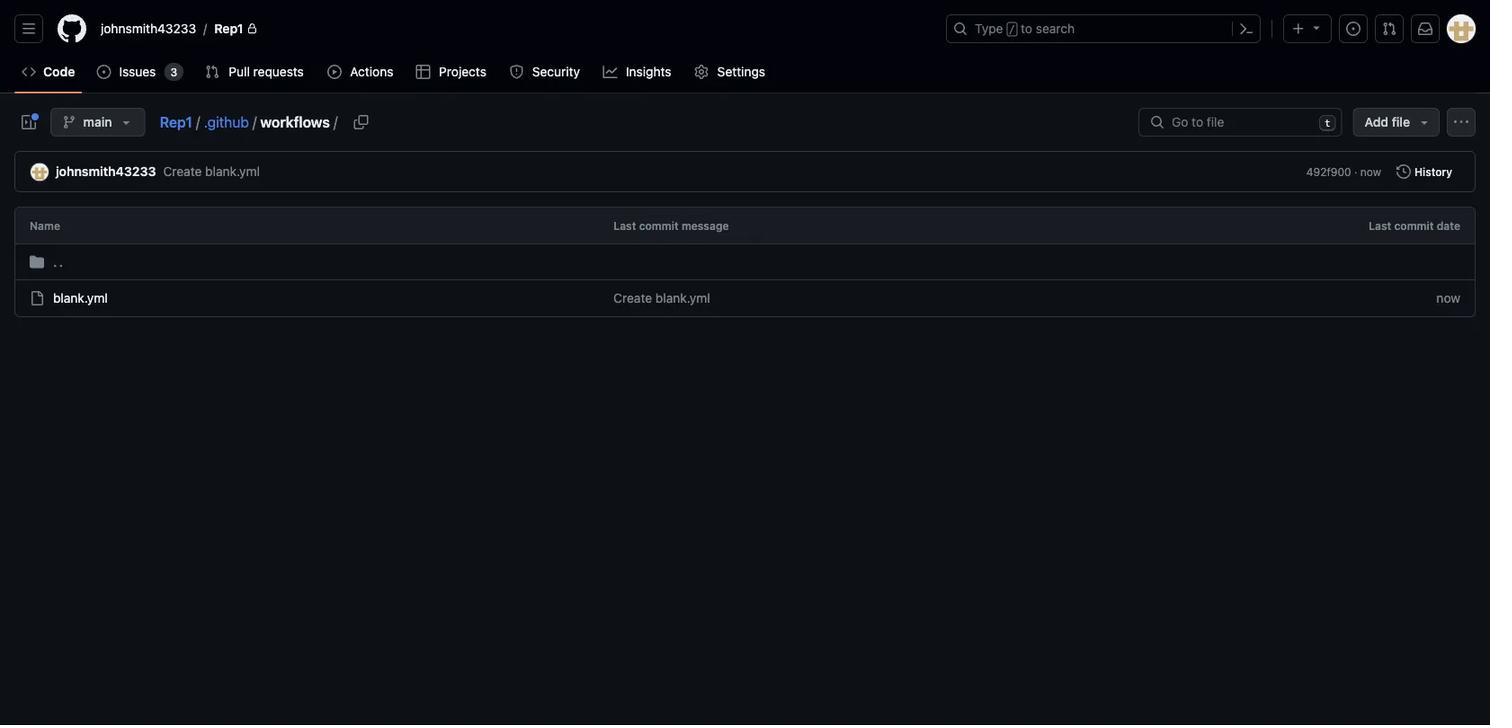 Task type: locate. For each thing, give the bounding box(es) containing it.
issue opened image left issues at left
[[97, 65, 111, 79]]

0 horizontal spatial rep1
[[160, 114, 193, 131]]

blank.yml for johnsmith43233
[[205, 164, 260, 179]]

main
[[83, 115, 112, 130]]

commit
[[639, 220, 679, 232], [1395, 220, 1434, 232]]

create blank.yml down last commit message
[[614, 291, 710, 306]]

1 horizontal spatial rep1
[[214, 21, 243, 36]]

rep1 link
[[207, 14, 265, 43], [160, 114, 193, 131]]

now
[[1361, 166, 1382, 178], [1437, 291, 1461, 306]]

projects
[[439, 64, 487, 79]]

1 vertical spatial create blank.yml
[[614, 291, 710, 306]]

rep1 left lock icon
[[214, 21, 243, 36]]

create blank.yml
[[163, 164, 260, 179], [614, 291, 710, 306]]

0 horizontal spatial last
[[614, 220, 636, 232]]

blank.yml down .. link
[[656, 291, 710, 306]]

0 vertical spatial rep1 link
[[207, 14, 265, 43]]

0 horizontal spatial create
[[163, 164, 202, 179]]

gear image
[[695, 65, 709, 79]]

0 horizontal spatial triangle down image
[[119, 115, 134, 130]]

1 horizontal spatial create blank.yml link
[[614, 291, 710, 306]]

0 vertical spatial create blank.yml
[[163, 164, 260, 179]]

date
[[1437, 220, 1461, 232]]

johnsmith43233 inside johnsmith43233 /
[[101, 21, 196, 36]]

copy path image
[[354, 115, 368, 130]]

triangle down image right the file
[[1418, 115, 1432, 130]]

johnsmith43233 up issues at left
[[101, 21, 196, 36]]

1 horizontal spatial last
[[1369, 220, 1392, 232]]

last left message
[[614, 220, 636, 232]]

0 vertical spatial rep1
[[214, 21, 243, 36]]

shield image
[[509, 65, 524, 79]]

johnsmith43233 link down main popup button
[[56, 164, 156, 179]]

1 horizontal spatial rep1 link
[[207, 14, 265, 43]]

code link
[[14, 58, 82, 85]]

git pull request image
[[205, 65, 220, 79]]

triangle down image inside add file popup button
[[1418, 115, 1432, 130]]

commit left message
[[639, 220, 679, 232]]

1 vertical spatial issue opened image
[[97, 65, 111, 79]]

1 horizontal spatial blank.yml
[[205, 164, 260, 179]]

requests
[[253, 64, 304, 79]]

create blank.yml link down ".github" link
[[163, 164, 260, 179]]

git branch image
[[62, 115, 76, 130]]

actions
[[350, 64, 394, 79]]

commit left date
[[1395, 220, 1434, 232]]

blank.yml down ".github" link
[[205, 164, 260, 179]]

commit for message
[[639, 220, 679, 232]]

last down 492f900 · now
[[1369, 220, 1392, 232]]

0 vertical spatial now
[[1361, 166, 1382, 178]]

0 horizontal spatial create blank.yml
[[163, 164, 260, 179]]

create
[[163, 164, 202, 179], [614, 291, 652, 306]]

notifications image
[[1419, 22, 1433, 36]]

/
[[203, 21, 207, 36], [1009, 23, 1016, 36], [196, 114, 200, 131], [253, 114, 257, 131], [334, 114, 338, 131]]

2 horizontal spatial blank.yml
[[656, 291, 710, 306]]

last commit date
[[1369, 220, 1461, 232]]

rep1 link left .github
[[160, 114, 193, 131]]

0 vertical spatial create blank.yml link
[[163, 164, 260, 179]]

1 horizontal spatial create blank.yml
[[614, 291, 710, 306]]

triangle down image right plus icon
[[1310, 20, 1324, 35]]

1 vertical spatial rep1
[[160, 114, 193, 131]]

last for last commit message
[[614, 220, 636, 232]]

issue opened image left git pull request image
[[1347, 22, 1361, 36]]

rep1
[[214, 21, 243, 36], [160, 114, 193, 131]]

johnsmith43233 link up issues at left
[[94, 14, 203, 43]]

create for blank.yml
[[614, 291, 652, 306]]

0 horizontal spatial commit
[[639, 220, 679, 232]]

/ inside johnsmith43233 /
[[203, 21, 207, 36]]

add file
[[1365, 115, 1411, 130]]

2 commit from the left
[[1395, 220, 1434, 232]]

plus image
[[1292, 22, 1306, 36]]

triangle down image inside main popup button
[[119, 115, 134, 130]]

1 horizontal spatial triangle down image
[[1310, 20, 1324, 35]]

rep1 left .github
[[160, 114, 193, 131]]

johnsmith43233
[[101, 21, 196, 36], [56, 164, 156, 179]]

create blank.yml for johnsmith43233
[[163, 164, 260, 179]]

commit for date
[[1395, 220, 1434, 232]]

0 horizontal spatial issue opened image
[[97, 65, 111, 79]]

1 last from the left
[[614, 220, 636, 232]]

actions link
[[320, 58, 402, 85]]

pull requests link
[[198, 58, 313, 85]]

/ right .github
[[253, 114, 257, 131]]

create for johnsmith43233
[[163, 164, 202, 179]]

.github link
[[204, 114, 249, 131]]

create blank.yml link down last commit message
[[614, 291, 710, 306]]

/ left .github
[[196, 114, 200, 131]]

projects link
[[409, 58, 495, 85]]

johnsmith43233 link
[[94, 14, 203, 43], [56, 164, 156, 179]]

history
[[1415, 166, 1453, 178]]

blank.yml
[[205, 164, 260, 179], [53, 291, 108, 306], [656, 291, 710, 306]]

last commit message
[[614, 220, 729, 232]]

0 horizontal spatial blank.yml
[[53, 291, 108, 306]]

last
[[614, 220, 636, 232], [1369, 220, 1392, 232]]

1 horizontal spatial commit
[[1395, 220, 1434, 232]]

now down date
[[1437, 291, 1461, 306]]

..
[[53, 255, 65, 269]]

.. link
[[30, 253, 1461, 272]]

list
[[94, 14, 936, 43]]

file
[[1392, 115, 1411, 130]]

search image
[[1151, 115, 1165, 130]]

table image
[[416, 65, 431, 79]]

1 vertical spatial create
[[614, 291, 652, 306]]

create down rep1 / .github / workflows /
[[163, 164, 202, 179]]

0 vertical spatial issue opened image
[[1347, 22, 1361, 36]]

1 horizontal spatial create
[[614, 291, 652, 306]]

settings
[[718, 64, 766, 79]]

1 vertical spatial create blank.yml link
[[614, 291, 710, 306]]

1 commit from the left
[[639, 220, 679, 232]]

create blank.yml down ".github" link
[[163, 164, 260, 179]]

johnsmith43233 down main popup button
[[56, 164, 156, 179]]

code image
[[22, 65, 36, 79]]

triangle down image
[[1310, 20, 1324, 35], [119, 115, 134, 130], [1418, 115, 1432, 130]]

0 vertical spatial johnsmith43233
[[101, 21, 196, 36]]

/ up git pull request icon
[[203, 21, 207, 36]]

2 last from the left
[[1369, 220, 1392, 232]]

1 horizontal spatial issue opened image
[[1347, 22, 1361, 36]]

create blank.yml link for blank.yml
[[614, 291, 710, 306]]

0 vertical spatial create
[[163, 164, 202, 179]]

1 vertical spatial rep1 link
[[160, 114, 193, 131]]

·
[[1355, 166, 1358, 178]]

0 vertical spatial johnsmith43233 link
[[94, 14, 203, 43]]

insights
[[626, 64, 672, 79]]

blank.yml down ..
[[53, 291, 108, 306]]

2 horizontal spatial triangle down image
[[1418, 115, 1432, 130]]

0 horizontal spatial create blank.yml link
[[163, 164, 260, 179]]

/ left to
[[1009, 23, 1016, 36]]

/ inside type / to search
[[1009, 23, 1016, 36]]

/ for johnsmith43233
[[203, 21, 207, 36]]

rep1 link up pull at the top
[[207, 14, 265, 43]]

triangle down image right "main" at the left top of the page
[[119, 115, 134, 130]]

create blank.yml link
[[163, 164, 260, 179], [614, 291, 710, 306]]

now right · on the top right of page
[[1361, 166, 1382, 178]]

create down last commit message
[[614, 291, 652, 306]]

1 vertical spatial johnsmith43233
[[56, 164, 156, 179]]

lock image
[[247, 23, 258, 34]]

issue opened image
[[1347, 22, 1361, 36], [97, 65, 111, 79]]

t
[[1325, 118, 1331, 129]]

1 vertical spatial now
[[1437, 291, 1461, 306]]

name
[[30, 220, 60, 232]]



Task type: describe. For each thing, give the bounding box(es) containing it.
Go to file text field
[[1172, 109, 1313, 136]]

side panel image
[[22, 115, 36, 130]]

blank.yml for blank.yml
[[656, 291, 710, 306]]

homepage image
[[58, 14, 86, 43]]

johnsmith43233 /
[[101, 21, 207, 36]]

insights link
[[596, 58, 680, 85]]

create blank.yml for blank.yml
[[614, 291, 710, 306]]

create blank.yml link for johnsmith43233
[[163, 164, 260, 179]]

rep1 for rep1 / .github / workflows /
[[160, 114, 193, 131]]

johnsmith43233 for johnsmith43233
[[56, 164, 156, 179]]

issue opened image for git pull request icon
[[97, 65, 111, 79]]

rep1 / .github / workflows /
[[160, 114, 338, 131]]

pull requests
[[229, 64, 304, 79]]

history image
[[1397, 165, 1411, 179]]

add
[[1365, 115, 1389, 130]]

git pull request image
[[1383, 22, 1397, 36]]

more options image
[[1455, 115, 1469, 130]]

3
[[170, 66, 177, 78]]

492f900
[[1307, 166, 1352, 178]]

security
[[532, 64, 580, 79]]

johnsmith43233 for johnsmith43233 /
[[101, 21, 196, 36]]

workflows
[[260, 114, 330, 131]]

1 vertical spatial johnsmith43233 link
[[56, 164, 156, 179]]

type
[[975, 21, 1004, 36]]

main button
[[50, 108, 145, 137]]

search
[[1036, 21, 1075, 36]]

list containing johnsmith43233 /
[[94, 14, 936, 43]]

rep1 for rep1
[[214, 21, 243, 36]]

1 horizontal spatial now
[[1437, 291, 1461, 306]]

/ left copy path icon
[[334, 114, 338, 131]]

0 horizontal spatial now
[[1361, 166, 1382, 178]]

blank.yml link
[[53, 291, 108, 306]]

/ for rep1
[[196, 114, 200, 131]]

code
[[43, 64, 75, 79]]

command palette image
[[1240, 22, 1254, 36]]

type / to search
[[975, 21, 1075, 36]]

security link
[[502, 58, 589, 85]]

492f900 · now
[[1307, 166, 1382, 178]]

johnsmith43233 image
[[31, 163, 49, 181]]

issues
[[119, 64, 156, 79]]

/ for type
[[1009, 23, 1016, 36]]

0 horizontal spatial rep1 link
[[160, 114, 193, 131]]

issue opened image for git pull request image
[[1347, 22, 1361, 36]]

play image
[[327, 65, 342, 79]]

to
[[1021, 21, 1033, 36]]

492f900 link
[[1307, 164, 1352, 180]]

.github
[[204, 114, 249, 131]]

add file button
[[1354, 108, 1440, 137]]

history link
[[1389, 159, 1461, 184]]

pull
[[229, 64, 250, 79]]

settings link
[[687, 58, 774, 85]]

last for last commit date
[[1369, 220, 1392, 232]]

message
[[682, 220, 729, 232]]

graph image
[[603, 65, 618, 79]]

sc 9kayk9 0 image
[[30, 255, 44, 269]]



Task type: vqa. For each thing, say whether or not it's contained in the screenshot.
bell Icon
no



